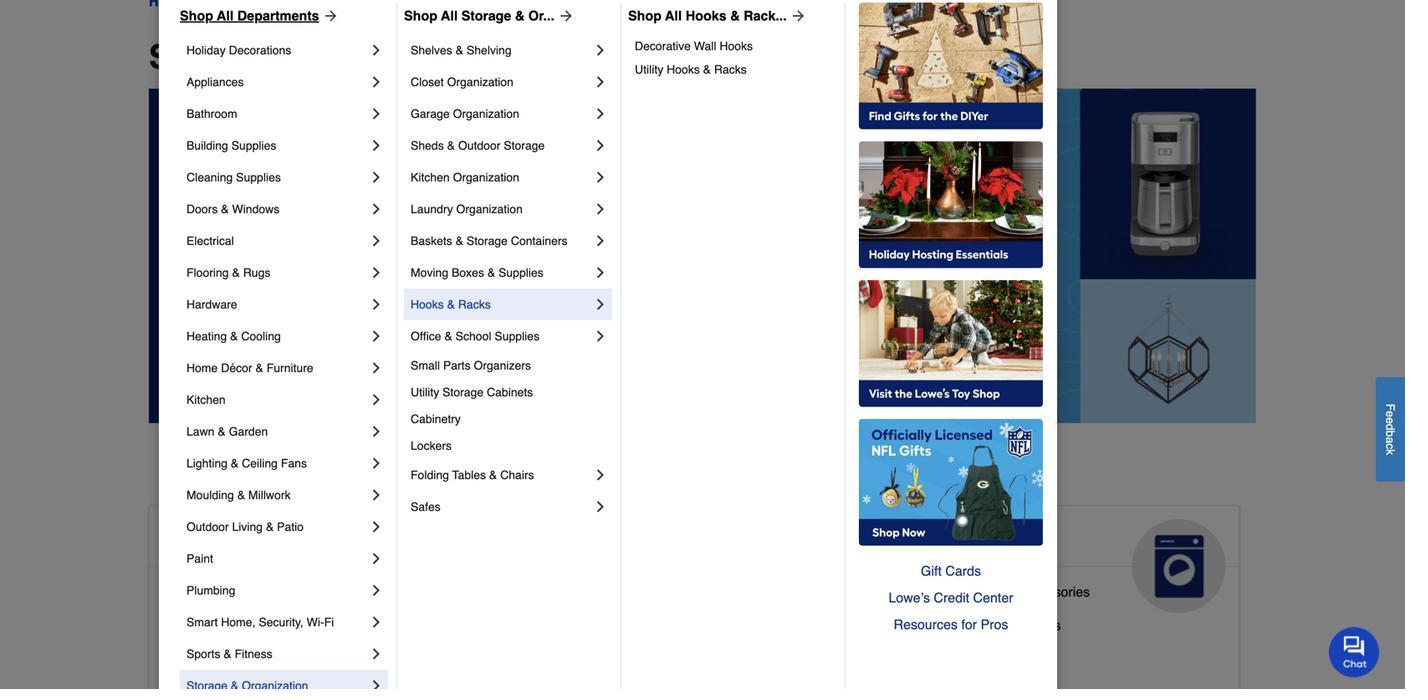 Task type: vqa. For each thing, say whether or not it's contained in the screenshot.
Lawn
yes



Task type: describe. For each thing, give the bounding box(es) containing it.
for
[[962, 617, 978, 633]]

heating & cooling
[[187, 330, 281, 343]]

d
[[1385, 424, 1398, 431]]

storage down small parts organizers
[[443, 386, 484, 399]]

gift cards link
[[859, 558, 1044, 585]]

c
[[1385, 444, 1398, 449]]

bedroom
[[231, 618, 285, 633]]

shelves
[[411, 44, 453, 57]]

departments for shop all departments
[[293, 38, 497, 76]]

garden
[[229, 425, 268, 439]]

lowe's credit center link
[[859, 585, 1044, 612]]

chevron right image for heating & cooling
[[368, 328, 385, 345]]

care
[[536, 553, 588, 580]]

moving boxes & supplies
[[411, 266, 544, 280]]

organization for kitchen organization
[[453, 171, 520, 184]]

wall
[[694, 39, 717, 53]]

all for departments
[[217, 8, 234, 23]]

& left ceiling
[[231, 457, 239, 470]]

hooks up wall
[[686, 8, 727, 23]]

chevron right image for closet organization
[[592, 74, 609, 90]]

& up wine
[[1006, 584, 1015, 600]]

office & school supplies link
[[411, 321, 592, 352]]

kitchen for kitchen
[[187, 393, 226, 407]]

chairs
[[501, 469, 534, 482]]

lighting & ceiling fans link
[[187, 448, 368, 480]]

flooring & rugs
[[187, 266, 271, 280]]

accessible bathroom link
[[163, 581, 289, 614]]

garage
[[411, 107, 450, 121]]

b
[[1385, 431, 1398, 437]]

& inside the animal & pet care
[[621, 526, 638, 553]]

arrow right image for shop all storage & or...
[[555, 8, 575, 24]]

arrow right image
[[787, 8, 807, 24]]

& left rack...
[[731, 8, 740, 23]]

sports & fitness
[[187, 648, 273, 661]]

supplies for livestock supplies
[[596, 611, 647, 627]]

heating
[[187, 330, 227, 343]]

paint
[[187, 552, 213, 566]]

shop for shop all departments
[[180, 8, 213, 23]]

doors
[[187, 203, 218, 216]]

chevron right image for kitchen organization
[[592, 169, 609, 186]]

décor
[[221, 362, 252, 375]]

livestock supplies link
[[536, 607, 647, 641]]

beverage
[[909, 618, 966, 633]]

shop all departments link
[[180, 6, 339, 26]]

decorative wall hooks link
[[635, 34, 833, 58]]

supplies for building supplies
[[232, 139, 276, 152]]

accessible home
[[163, 526, 357, 553]]

0 horizontal spatial appliances
[[187, 75, 244, 89]]

organizers
[[474, 359, 531, 372]]

shop all hooks & rack... link
[[628, 6, 807, 26]]

find gifts for the diyer. image
[[859, 3, 1044, 130]]

accessories
[[1019, 584, 1091, 600]]

outdoor living & patio link
[[187, 511, 368, 543]]

shop all hooks & rack...
[[628, 8, 787, 23]]

home décor & furniture
[[187, 362, 314, 375]]

chevron right image for electrical
[[368, 233, 385, 249]]

or...
[[529, 8, 555, 23]]

houses,
[[598, 645, 647, 660]]

hooks down decorative wall hooks
[[667, 63, 700, 76]]

lockers
[[411, 439, 452, 453]]

& down wall
[[704, 63, 711, 76]]

closet organization link
[[411, 66, 592, 98]]

containers
[[511, 234, 568, 248]]

home décor & furniture link
[[187, 352, 368, 384]]

animal & pet care image
[[760, 520, 854, 613]]

entry
[[231, 651, 262, 667]]

f
[[1385, 404, 1398, 411]]

shop all departments
[[180, 8, 319, 23]]

closet organization
[[411, 75, 514, 89]]

chevron right image for plumbing
[[368, 582, 385, 599]]

accessible home image
[[387, 520, 481, 613]]

decorations
[[229, 44, 291, 57]]

0 vertical spatial home
[[187, 362, 218, 375]]

chevron right image for safes
[[592, 499, 609, 515]]

animal & pet care link
[[523, 506, 867, 613]]

flooring & rugs link
[[187, 257, 368, 289]]

storage down the garage organization link
[[504, 139, 545, 152]]

& right shelves
[[456, 44, 464, 57]]

gift
[[921, 564, 942, 579]]

1 vertical spatial appliances link
[[896, 506, 1240, 613]]

moving
[[411, 266, 449, 280]]

chevron right image for lighting & ceiling fans
[[368, 455, 385, 472]]

paint link
[[187, 543, 368, 575]]

fitness
[[235, 648, 273, 661]]

accessible for accessible home
[[163, 526, 286, 553]]

plumbing
[[187, 584, 235, 598]]

animal
[[536, 526, 614, 553]]

beds,
[[560, 645, 594, 660]]

resources for pros link
[[859, 612, 1044, 639]]

cards
[[946, 564, 982, 579]]

appliance parts & accessories link
[[909, 581, 1091, 614]]

& right houses,
[[651, 645, 660, 660]]

shelving
[[467, 44, 512, 57]]

folding
[[411, 469, 449, 482]]

lighting
[[187, 457, 228, 470]]

livestock supplies
[[536, 611, 647, 627]]

arrow right image for shop all departments
[[319, 8, 339, 24]]

organization for laundry organization
[[456, 203, 523, 216]]

chillers
[[1017, 618, 1061, 633]]

chat invite button image
[[1330, 627, 1381, 678]]

kitchen link
[[187, 384, 368, 416]]

chevron right image for office & school supplies
[[592, 328, 609, 345]]

utility for utility storage cabinets
[[411, 386, 440, 399]]

lawn & garden link
[[187, 416, 368, 448]]

chevron right image for smart home, security, wi-fi
[[368, 614, 385, 631]]

chevron right image for moulding & millwork
[[368, 487, 385, 504]]

chevron right image for holiday decorations
[[368, 42, 385, 59]]

sheds
[[411, 139, 444, 152]]

small
[[411, 359, 440, 372]]

& down boxes
[[447, 298, 455, 311]]

enjoy savings year-round. no matter what you're shopping for, find what you need at a great price. image
[[149, 89, 1257, 423]]

parts for small
[[443, 359, 471, 372]]

rack...
[[744, 8, 787, 23]]

cabinets
[[487, 386, 533, 399]]

holiday
[[187, 44, 226, 57]]

2 e from the top
[[1385, 417, 1398, 424]]

hardware link
[[187, 289, 368, 321]]

organization for closet organization
[[447, 75, 514, 89]]

chevron right image for baskets & storage containers
[[592, 233, 609, 249]]

& left cooling at the top left
[[230, 330, 238, 343]]

resources
[[894, 617, 958, 633]]

lawn & garden
[[187, 425, 268, 439]]

appliance
[[909, 584, 968, 600]]

beverage & wine chillers link
[[909, 614, 1061, 648]]

cleaning supplies link
[[187, 162, 368, 193]]

& right boxes
[[488, 266, 496, 280]]

laundry organization link
[[411, 193, 592, 225]]



Task type: locate. For each thing, give the bounding box(es) containing it.
utility down small
[[411, 386, 440, 399]]

accessible entry & home link
[[163, 648, 314, 681]]

0 vertical spatial utility
[[635, 63, 664, 76]]

departments up holiday decorations link
[[237, 8, 319, 23]]

chevron right image for paint
[[368, 551, 385, 567]]

chevron right image for sports & fitness
[[368, 646, 385, 663]]

1 horizontal spatial shop
[[404, 8, 438, 23]]

sheds & outdoor storage
[[411, 139, 545, 152]]

1 horizontal spatial furniture
[[663, 645, 717, 660]]

appliances image
[[1133, 520, 1227, 613]]

1 vertical spatial outdoor
[[187, 521, 229, 534]]

supplies down containers
[[499, 266, 544, 280]]

shop up 'decorative'
[[628, 8, 662, 23]]

0 vertical spatial appliances
[[187, 75, 244, 89]]

smart home, security, wi-fi link
[[187, 607, 368, 639]]

shop for shop all storage & or...
[[404, 8, 438, 23]]

hooks up office
[[411, 298, 444, 311]]

2 horizontal spatial shop
[[628, 8, 662, 23]]

cleaning
[[187, 171, 233, 184]]

1 horizontal spatial racks
[[715, 63, 747, 76]]

organization inside the closet organization link
[[447, 75, 514, 89]]

chevron right image for cleaning supplies
[[368, 169, 385, 186]]

& left "patio"
[[266, 521, 274, 534]]

kitchen for kitchen organization
[[411, 171, 450, 184]]

1 vertical spatial home
[[292, 526, 357, 553]]

1 vertical spatial furniture
[[663, 645, 717, 660]]

& down accessible bedroom link
[[224, 648, 232, 661]]

departments up garage
[[293, 38, 497, 76]]

accessible down moulding
[[163, 526, 286, 553]]

chevron right image
[[368, 105, 385, 122], [592, 105, 609, 122], [368, 137, 385, 154], [592, 137, 609, 154], [368, 201, 385, 218], [592, 201, 609, 218], [368, 264, 385, 281], [592, 264, 609, 281], [368, 296, 385, 313], [592, 296, 609, 313], [368, 328, 385, 345], [592, 328, 609, 345], [368, 392, 385, 408], [368, 455, 385, 472], [368, 487, 385, 504], [368, 519, 385, 536], [368, 551, 385, 567], [368, 646, 385, 663]]

organization up baskets & storage containers
[[456, 203, 523, 216]]

organization down shelving
[[447, 75, 514, 89]]

0 horizontal spatial kitchen
[[187, 393, 226, 407]]

racks
[[715, 63, 747, 76], [458, 298, 491, 311]]

all up shelves & shelving
[[441, 8, 458, 23]]

2 accessible from the top
[[163, 584, 227, 600]]

0 vertical spatial parts
[[443, 359, 471, 372]]

doors & windows link
[[187, 193, 368, 225]]

0 vertical spatial departments
[[237, 8, 319, 23]]

0 vertical spatial pet
[[644, 526, 681, 553]]

plumbing link
[[187, 575, 368, 607]]

chevron right image for garage organization
[[592, 105, 609, 122]]

arrow right image inside shop all storage & or... link
[[555, 8, 575, 24]]

supplies up houses,
[[596, 611, 647, 627]]

1 vertical spatial kitchen
[[187, 393, 226, 407]]

3 shop from the left
[[628, 8, 662, 23]]

& left or...
[[515, 8, 525, 23]]

& right lawn
[[218, 425, 226, 439]]

shelves & shelving link
[[411, 34, 592, 66]]

accessible entry & home
[[163, 651, 314, 667]]

bathroom inside bathroom link
[[187, 107, 237, 121]]

center
[[974, 590, 1014, 606]]

chevron right image for lawn & garden
[[368, 423, 385, 440]]

&
[[515, 8, 525, 23], [731, 8, 740, 23], [456, 44, 464, 57], [704, 63, 711, 76], [447, 139, 455, 152], [221, 203, 229, 216], [456, 234, 464, 248], [232, 266, 240, 280], [488, 266, 496, 280], [447, 298, 455, 311], [230, 330, 238, 343], [445, 330, 453, 343], [256, 362, 263, 375], [218, 425, 226, 439], [231, 457, 239, 470], [489, 469, 497, 482], [237, 489, 245, 502], [266, 521, 274, 534], [621, 526, 638, 553], [1006, 584, 1015, 600], [970, 618, 979, 633], [651, 645, 660, 660], [224, 648, 232, 661], [266, 651, 275, 667]]

arrow right image up shop all departments
[[319, 8, 339, 24]]

fans
[[281, 457, 307, 470]]

appliances down 'holiday' at the left top
[[187, 75, 244, 89]]

all up holiday decorations
[[217, 8, 234, 23]]

supplies up cleaning supplies
[[232, 139, 276, 152]]

0 horizontal spatial parts
[[443, 359, 471, 372]]

& right doors
[[221, 203, 229, 216]]

utility storage cabinets link
[[411, 379, 609, 406]]

officially licensed n f l gifts. shop now. image
[[859, 419, 1044, 546]]

parts up utility storage cabinets
[[443, 359, 471, 372]]

pros
[[981, 617, 1009, 633]]

supplies inside 'link'
[[499, 266, 544, 280]]

garage organization link
[[411, 98, 592, 130]]

1 horizontal spatial outdoor
[[458, 139, 501, 152]]

outdoor down moulding
[[187, 521, 229, 534]]

0 horizontal spatial utility
[[411, 386, 440, 399]]

gift cards
[[921, 564, 982, 579]]

0 horizontal spatial furniture
[[267, 362, 314, 375]]

chevron right image
[[368, 42, 385, 59], [592, 42, 609, 59], [368, 74, 385, 90], [592, 74, 609, 90], [368, 169, 385, 186], [592, 169, 609, 186], [368, 233, 385, 249], [592, 233, 609, 249], [368, 360, 385, 377], [368, 423, 385, 440], [592, 467, 609, 484], [592, 499, 609, 515], [368, 582, 385, 599], [368, 614, 385, 631], [368, 678, 385, 690]]

chevron right image for flooring & rugs
[[368, 264, 385, 281]]

outdoor up kitchen organization
[[458, 139, 501, 152]]

0 vertical spatial racks
[[715, 63, 747, 76]]

chevron right image for moving boxes & supplies
[[592, 264, 609, 281]]

folding tables & chairs
[[411, 469, 534, 482]]

all down shop all departments link
[[241, 38, 283, 76]]

decorative wall hooks
[[635, 39, 753, 53]]

accessible down smart
[[163, 651, 227, 667]]

& right entry
[[266, 651, 275, 667]]

visit the lowe's toy shop. image
[[859, 280, 1044, 408]]

utility down 'decorative'
[[635, 63, 664, 76]]

2 vertical spatial home
[[279, 651, 314, 667]]

0 horizontal spatial appliances link
[[187, 66, 368, 98]]

livestock
[[536, 611, 592, 627]]

millwork
[[248, 489, 291, 502]]

1 horizontal spatial kitchen
[[411, 171, 450, 184]]

bathroom link
[[187, 98, 368, 130]]

accessible for accessible bedroom
[[163, 618, 227, 633]]

shop all storage & or...
[[404, 8, 555, 23]]

supplies up the windows
[[236, 171, 281, 184]]

1 vertical spatial pet
[[536, 645, 556, 660]]

moulding
[[187, 489, 234, 502]]

& right sheds
[[447, 139, 455, 152]]

1 horizontal spatial pet
[[644, 526, 681, 553]]

appliances up cards
[[909, 526, 1034, 553]]

4 accessible from the top
[[163, 651, 227, 667]]

chevron right image for appliances
[[368, 74, 385, 90]]

1 horizontal spatial appliances
[[909, 526, 1034, 553]]

hooks
[[686, 8, 727, 23], [720, 39, 753, 53], [667, 63, 700, 76], [411, 298, 444, 311]]

pet inside the animal & pet care
[[644, 526, 681, 553]]

accessible for accessible bathroom
[[163, 584, 227, 600]]

chevron right image for folding tables & chairs
[[592, 467, 609, 484]]

0 vertical spatial appliances link
[[187, 66, 368, 98]]

outdoor living & patio
[[187, 521, 304, 534]]

organization up sheds & outdoor storage
[[453, 107, 520, 121]]

1 accessible from the top
[[163, 526, 286, 553]]

chevron right image for shelves & shelving
[[592, 42, 609, 59]]

bathroom up smart home, security, wi-fi
[[231, 584, 289, 600]]

baskets
[[411, 234, 453, 248]]

0 vertical spatial bathroom
[[187, 107, 237, 121]]

0 horizontal spatial racks
[[458, 298, 491, 311]]

lockers link
[[411, 433, 609, 459]]

utility for utility hooks & racks
[[635, 63, 664, 76]]

1 horizontal spatial utility
[[635, 63, 664, 76]]

1 vertical spatial utility
[[411, 386, 440, 399]]

1 horizontal spatial arrow right image
[[555, 8, 575, 24]]

living
[[232, 521, 263, 534]]

1 horizontal spatial appliances link
[[896, 506, 1240, 613]]

e up d
[[1385, 411, 1398, 418]]

departments for shop all departments
[[237, 8, 319, 23]]

all for hooks
[[665, 8, 682, 23]]

smart home, security, wi-fi
[[187, 616, 334, 629]]

sports & fitness link
[[187, 639, 368, 670]]

chevron right image for laundry organization
[[592, 201, 609, 218]]

& right the baskets
[[456, 234, 464, 248]]

all for storage
[[441, 8, 458, 23]]

0 horizontal spatial pet
[[536, 645, 556, 660]]

chevron right image for bathroom
[[368, 105, 385, 122]]

cabinetry
[[411, 413, 461, 426]]

supplies for cleaning supplies
[[236, 171, 281, 184]]

1 horizontal spatial parts
[[971, 584, 1003, 600]]

kitchen up lawn
[[187, 393, 226, 407]]

kitchen up laundry
[[411, 171, 450, 184]]

furniture right houses,
[[663, 645, 717, 660]]

& right office
[[445, 330, 453, 343]]

kitchen organization link
[[411, 162, 592, 193]]

storage up shelving
[[462, 8, 512, 23]]

organization inside the laundry organization link
[[456, 203, 523, 216]]

organization down sheds & outdoor storage
[[453, 171, 520, 184]]

school
[[456, 330, 492, 343]]

utility inside utility hooks & racks link
[[635, 63, 664, 76]]

racks down decorative wall hooks link
[[715, 63, 747, 76]]

cleaning supplies
[[187, 171, 281, 184]]

accessible for accessible entry & home
[[163, 651, 227, 667]]

& right décor on the left bottom of the page
[[256, 362, 263, 375]]

1 vertical spatial departments
[[293, 38, 497, 76]]

wi-
[[307, 616, 324, 629]]

kitchen organization
[[411, 171, 520, 184]]

utility inside utility storage cabinets link
[[411, 386, 440, 399]]

2 arrow right image from the left
[[555, 8, 575, 24]]

shop up shelves
[[404, 8, 438, 23]]

chevron right image for outdoor living & patio
[[368, 519, 385, 536]]

furniture down heating & cooling link
[[267, 362, 314, 375]]

doors & windows
[[187, 203, 280, 216]]

holiday hosting essentials. image
[[859, 141, 1044, 269]]

1 vertical spatial bathroom
[[231, 584, 289, 600]]

electrical link
[[187, 225, 368, 257]]

parts down cards
[[971, 584, 1003, 600]]

& left the millwork
[[237, 489, 245, 502]]

safes
[[411, 500, 441, 514]]

2 shop from the left
[[404, 8, 438, 23]]

1 e from the top
[[1385, 411, 1398, 418]]

chevron right image for hardware
[[368, 296, 385, 313]]

& right tables
[[489, 469, 497, 482]]

hooks & racks
[[411, 298, 491, 311]]

chevron right image for kitchen
[[368, 392, 385, 408]]

& right animal
[[621, 526, 638, 553]]

appliances link up "chillers"
[[896, 506, 1240, 613]]

f e e d b a c k button
[[1377, 377, 1406, 482]]

laundry
[[411, 203, 453, 216]]

accessible bathroom
[[163, 584, 289, 600]]

e
[[1385, 411, 1398, 418], [1385, 417, 1398, 424]]

chevron right image for building supplies
[[368, 137, 385, 154]]

arrow right image inside shop all departments link
[[319, 8, 339, 24]]

heating & cooling link
[[187, 321, 368, 352]]

cabinetry link
[[411, 406, 609, 433]]

baskets & storage containers
[[411, 234, 568, 248]]

1 vertical spatial racks
[[458, 298, 491, 311]]

shop all storage & or... link
[[404, 6, 575, 26]]

appliances link down "decorations"
[[187, 66, 368, 98]]

small parts organizers
[[411, 359, 531, 372]]

chevron right image for doors & windows
[[368, 201, 385, 218]]

supplies up small parts organizers link
[[495, 330, 540, 343]]

storage up moving boxes & supplies
[[467, 234, 508, 248]]

organization
[[447, 75, 514, 89], [453, 107, 520, 121], [453, 171, 520, 184], [456, 203, 523, 216]]

departments
[[237, 8, 319, 23], [293, 38, 497, 76]]

lighting & ceiling fans
[[187, 457, 307, 470]]

shop for shop all hooks & rack...
[[628, 8, 662, 23]]

organization for garage organization
[[453, 107, 520, 121]]

accessible up sports
[[163, 618, 227, 633]]

holiday decorations
[[187, 44, 291, 57]]

flooring
[[187, 266, 229, 280]]

organization inside kitchen organization link
[[453, 171, 520, 184]]

0 vertical spatial furniture
[[267, 362, 314, 375]]

0 horizontal spatial arrow right image
[[319, 8, 339, 24]]

chevron right image for sheds & outdoor storage
[[592, 137, 609, 154]]

lowe's
[[889, 590, 931, 606]]

0 horizontal spatial outdoor
[[187, 521, 229, 534]]

pet beds, houses, & furniture
[[536, 645, 717, 660]]

arrow right image up shelves & shelving link
[[555, 8, 575, 24]]

bathroom inside "accessible bathroom" link
[[231, 584, 289, 600]]

shop up 'holiday' at the left top
[[180, 8, 213, 23]]

building supplies link
[[187, 130, 368, 162]]

utility hooks & racks
[[635, 63, 747, 76]]

& left pros
[[970, 618, 979, 633]]

moulding & millwork
[[187, 489, 291, 502]]

home
[[187, 362, 218, 375], [292, 526, 357, 553], [279, 651, 314, 667]]

arrow right image
[[319, 8, 339, 24], [555, 8, 575, 24]]

fi
[[324, 616, 334, 629]]

0 horizontal spatial shop
[[180, 8, 213, 23]]

1 vertical spatial appliances
[[909, 526, 1034, 553]]

chevron right image for home décor & furniture
[[368, 360, 385, 377]]

1 vertical spatial parts
[[971, 584, 1003, 600]]

chevron right image for hooks & racks
[[592, 296, 609, 313]]

bathroom up building
[[187, 107, 237, 121]]

3 accessible from the top
[[163, 618, 227, 633]]

0 vertical spatial kitchen
[[411, 171, 450, 184]]

parts for appliance
[[971, 584, 1003, 600]]

shop all departments
[[149, 38, 497, 76]]

f e e d b a c k
[[1385, 404, 1398, 455]]

credit
[[934, 590, 970, 606]]

& left rugs
[[232, 266, 240, 280]]

accessible bedroom
[[163, 618, 285, 633]]

baskets & storage containers link
[[411, 225, 592, 257]]

all up 'decorative'
[[665, 8, 682, 23]]

appliances link
[[187, 66, 368, 98], [896, 506, 1240, 613]]

animal & pet care
[[536, 526, 681, 580]]

holiday decorations link
[[187, 34, 368, 66]]

e up b
[[1385, 417, 1398, 424]]

hooks up utility hooks & racks link
[[720, 39, 753, 53]]

organization inside the garage organization link
[[453, 107, 520, 121]]

1 shop from the left
[[180, 8, 213, 23]]

parts
[[443, 359, 471, 372], [971, 584, 1003, 600]]

rugs
[[243, 266, 271, 280]]

sports
[[187, 648, 220, 661]]

accessible up smart
[[163, 584, 227, 600]]

decorative
[[635, 39, 691, 53]]

1 arrow right image from the left
[[319, 8, 339, 24]]

racks up office & school supplies
[[458, 298, 491, 311]]

0 vertical spatial outdoor
[[458, 139, 501, 152]]

small parts organizers link
[[411, 352, 609, 379]]



